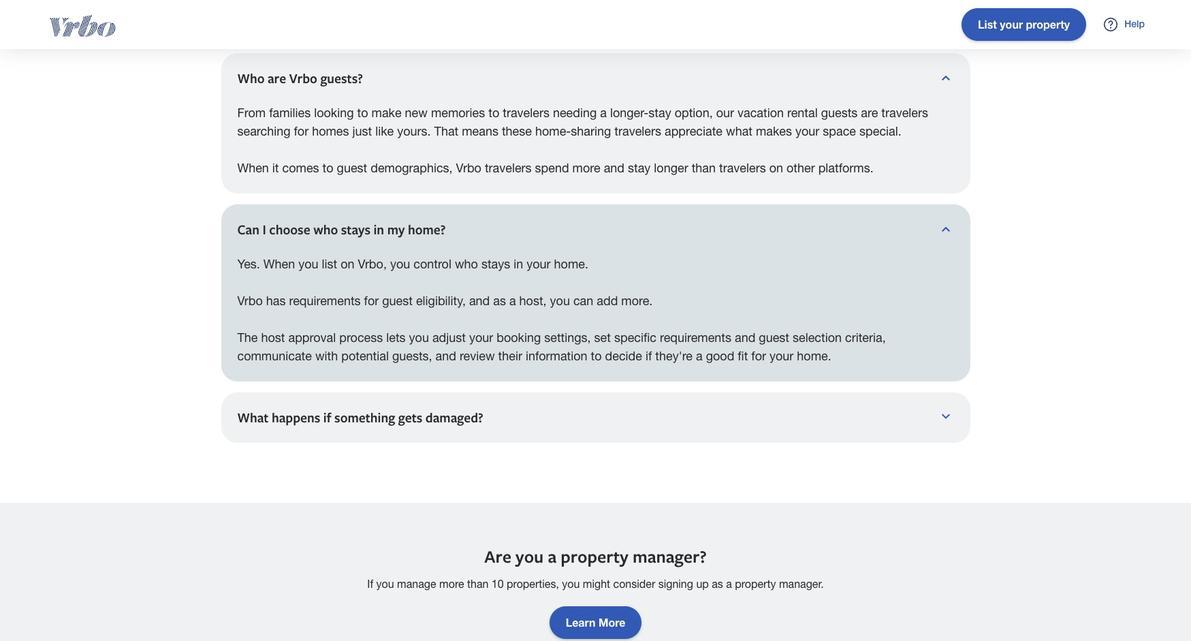 Task type: vqa. For each thing, say whether or not it's contained in the screenshot.
1st 'T' from the right
no



Task type: describe. For each thing, give the bounding box(es) containing it.
just
[[353, 124, 372, 138]]

0 vertical spatial property
[[561, 544, 629, 568]]

10
[[492, 578, 504, 590]]

they're
[[656, 349, 693, 363]]

these
[[502, 124, 532, 138]]

information
[[526, 349, 588, 363]]

decide
[[605, 349, 642, 363]]

might
[[583, 578, 610, 590]]

sharing
[[571, 124, 611, 138]]

needing
[[553, 106, 597, 120]]

what happens if something gets damaged?
[[237, 409, 483, 426]]

a up properties,
[[548, 544, 557, 568]]

if inside dropdown button
[[323, 409, 331, 426]]

in inside dropdown button
[[374, 221, 384, 238]]

can i choose who stays in my home? button
[[221, 204, 970, 255]]

adjust
[[432, 330, 466, 345]]

means
[[462, 124, 499, 138]]

specific
[[614, 330, 657, 345]]

from
[[237, 106, 266, 120]]

0 horizontal spatial home.
[[554, 257, 589, 271]]

you up properties,
[[516, 544, 544, 568]]

0 horizontal spatial more
[[439, 578, 464, 590]]

and down sharing on the top of page
[[604, 161, 625, 175]]

potential
[[341, 349, 389, 363]]

searching
[[237, 124, 291, 138]]

booking
[[497, 330, 541, 345]]

makes
[[756, 124, 792, 138]]

home-
[[535, 124, 571, 138]]

home?
[[408, 221, 446, 238]]

a inside the host approval process lets you adjust your booking settings, set specific requirements and guest selection criteria, communicate with potential guests, and review their information to decide if they're a good fit for your home.
[[696, 349, 703, 363]]

guests,
[[392, 349, 432, 363]]

the
[[237, 330, 258, 345]]

your inside from families looking to make new memories to travelers needing a longer-stay option, our vacation rental guests are travelers searching for homes just like yours. that means these home-sharing travelers appreciate what makes your space special.
[[796, 124, 820, 138]]

more.
[[621, 294, 653, 308]]

review
[[460, 349, 495, 363]]

travelers up these at left
[[503, 106, 550, 120]]

manager?
[[633, 544, 707, 568]]

guests?
[[320, 70, 363, 87]]

1 horizontal spatial who
[[455, 257, 478, 271]]

option,
[[675, 106, 713, 120]]

help link
[[1087, 0, 1161, 49]]

longer
[[654, 161, 688, 175]]

homes
[[312, 124, 349, 138]]

host
[[261, 330, 285, 345]]

gets
[[398, 409, 423, 426]]

process
[[339, 330, 383, 345]]

when it comes to guest demographics, vrbo travelers spend more and stay longer than travelers on other platforms.
[[237, 161, 874, 175]]

can
[[237, 221, 259, 238]]

like
[[375, 124, 394, 138]]

it
[[272, 161, 279, 175]]

travelers down these at left
[[485, 161, 532, 175]]

platforms.
[[819, 161, 874, 175]]

something
[[335, 409, 395, 426]]

looking
[[314, 106, 354, 120]]

rental
[[787, 106, 818, 120]]

the host approval process lets you adjust your booking settings, set specific requirements and guest selection criteria, communicate with potential guests, and review their information to decide if they're a good fit for your home.
[[237, 330, 886, 363]]

has
[[266, 294, 286, 308]]

you right if
[[376, 578, 394, 590]]

my
[[387, 221, 405, 238]]

yes. when you list on vrbo, you control who stays in your home.
[[237, 257, 589, 271]]

choose
[[269, 221, 310, 238]]

happens
[[272, 409, 320, 426]]

if you manage more than 10 properties, you might consider signing up as a property manager.
[[367, 578, 824, 590]]

their
[[498, 349, 522, 363]]

0 horizontal spatial as
[[493, 294, 506, 308]]

yours.
[[397, 124, 431, 138]]

you inside the host approval process lets you adjust your booking settings, set specific requirements and guest selection criteria, communicate with potential guests, and review their information to decide if they're a good fit for your home.
[[409, 330, 429, 345]]

new
[[405, 106, 428, 120]]

name keyboard arrow down image
[[938, 70, 954, 86]]

can
[[574, 294, 594, 308]]

1 vertical spatial stay
[[628, 161, 651, 175]]

what
[[237, 409, 269, 426]]

and right eligibility, at the top left
[[469, 294, 490, 308]]

vrbo has requirements for guest eligibility, and as a host, you can add more.
[[237, 294, 653, 308]]

for inside the host approval process lets you adjust your booking settings, set specific requirements and guest selection criteria, communicate with potential guests, and review their information to decide if they're a good fit for your home.
[[752, 349, 766, 363]]

help
[[1125, 17, 1145, 29]]

that
[[434, 124, 459, 138]]

if inside the host approval process lets you adjust your booking settings, set specific requirements and guest selection criteria, communicate with potential guests, and review their information to decide if they're a good fit for your home.
[[646, 349, 652, 363]]

to inside the host approval process lets you adjust your booking settings, set specific requirements and guest selection criteria, communicate with potential guests, and review their information to decide if they're a good fit for your home.
[[591, 349, 602, 363]]

1 horizontal spatial as
[[712, 578, 723, 590]]

what happens if something gets damaged? button
[[221, 392, 970, 443]]

selection
[[793, 330, 842, 345]]

name keyboard arrow down image for what happens if something gets damaged?
[[938, 409, 954, 425]]

to right comes
[[323, 161, 333, 175]]

comes
[[282, 161, 319, 175]]

lets
[[386, 330, 406, 345]]



Task type: locate. For each thing, give the bounding box(es) containing it.
families
[[269, 106, 311, 120]]

1 vertical spatial on
[[341, 257, 355, 271]]

property up if you manage more than 10 properties, you might consider signing up as a property manager.
[[561, 544, 629, 568]]

spend
[[535, 161, 569, 175]]

1 vertical spatial as
[[712, 578, 723, 590]]

up
[[696, 578, 709, 590]]

special.
[[860, 124, 902, 138]]

0 horizontal spatial on
[[341, 257, 355, 271]]

0 vertical spatial for
[[294, 124, 309, 138]]

more right spend
[[573, 161, 601, 175]]

0 vertical spatial if
[[646, 349, 652, 363]]

other
[[787, 161, 815, 175]]

1 horizontal spatial requirements
[[660, 330, 732, 345]]

0 vertical spatial on
[[770, 161, 783, 175]]

home.
[[554, 257, 589, 271], [797, 349, 832, 363]]

1 vertical spatial when
[[264, 257, 295, 271]]

as
[[493, 294, 506, 308], [712, 578, 723, 590]]

than left 10
[[467, 578, 489, 590]]

than right "longer" at right top
[[692, 161, 716, 175]]

demographics,
[[371, 161, 453, 175]]

are inside "who are vrbo guests?" dropdown button
[[268, 70, 286, 87]]

for
[[294, 124, 309, 138], [364, 294, 379, 308], [752, 349, 766, 363]]

requirements
[[289, 294, 361, 308], [660, 330, 732, 345]]

criteria,
[[845, 330, 886, 345]]

1 vertical spatial who
[[455, 257, 478, 271]]

vrbo left has at the left top
[[237, 294, 263, 308]]

2 horizontal spatial guest
[[759, 330, 790, 345]]

0 horizontal spatial than
[[467, 578, 489, 590]]

you left can
[[550, 294, 570, 308]]

who right control
[[455, 257, 478, 271]]

our
[[716, 106, 734, 120]]

0 vertical spatial are
[[268, 70, 286, 87]]

1 vertical spatial vrbo
[[456, 161, 482, 175]]

1 vertical spatial for
[[364, 294, 379, 308]]

on right list
[[341, 257, 355, 271]]

stay inside from families looking to make new memories to travelers needing a longer-stay option, our vacation rental guests are travelers searching for homes just like yours. that means these home-sharing travelers appreciate what makes your space special.
[[649, 106, 671, 120]]

0 vertical spatial as
[[493, 294, 506, 308]]

travelers down what
[[719, 161, 766, 175]]

0 horizontal spatial for
[[294, 124, 309, 138]]

fit
[[738, 349, 748, 363]]

signing
[[659, 578, 693, 590]]

you right vrbo,
[[390, 257, 410, 271]]

good
[[706, 349, 735, 363]]

0 vertical spatial stays
[[341, 221, 371, 238]]

2 vertical spatial vrbo
[[237, 294, 263, 308]]

guest for who are vrbo guests?
[[337, 161, 367, 175]]

1 horizontal spatial on
[[770, 161, 783, 175]]

properties,
[[507, 578, 559, 590]]

a left 'host,'
[[509, 294, 516, 308]]

stays inside dropdown button
[[341, 221, 371, 238]]

0 vertical spatial stay
[[649, 106, 671, 120]]

are
[[485, 544, 512, 568]]

if right happens
[[323, 409, 331, 426]]

1 horizontal spatial stays
[[482, 257, 510, 271]]

0 vertical spatial than
[[692, 161, 716, 175]]

property
[[561, 544, 629, 568], [735, 578, 776, 590]]

travelers
[[503, 106, 550, 120], [882, 106, 928, 120], [615, 124, 661, 138], [485, 161, 532, 175], [719, 161, 766, 175]]

name keyboard arrow down image
[[938, 221, 954, 237], [938, 409, 954, 425]]

are right who
[[268, 70, 286, 87]]

vrbo,
[[358, 257, 387, 271]]

a
[[600, 106, 607, 120], [509, 294, 516, 308], [696, 349, 703, 363], [548, 544, 557, 568], [726, 578, 732, 590]]

home. down selection
[[797, 349, 832, 363]]

are
[[268, 70, 286, 87], [861, 106, 878, 120]]

0 horizontal spatial property
[[561, 544, 629, 568]]

guest for can i choose who stays in my home?
[[382, 294, 413, 308]]

can i choose who stays in my home?
[[237, 221, 446, 238]]

a right up
[[726, 578, 732, 590]]

and
[[604, 161, 625, 175], [469, 294, 490, 308], [735, 330, 756, 345], [436, 349, 456, 363]]

as right up
[[712, 578, 723, 590]]

2 horizontal spatial vrbo
[[456, 161, 482, 175]]

what
[[726, 124, 753, 138]]

consider
[[613, 578, 655, 590]]

on
[[770, 161, 783, 175], [341, 257, 355, 271]]

who are vrbo guests? button
[[221, 53, 970, 104]]

settings,
[[544, 330, 591, 345]]

2 vertical spatial guest
[[759, 330, 790, 345]]

longer-
[[610, 106, 649, 120]]

approval
[[289, 330, 336, 345]]

your down rental
[[796, 124, 820, 138]]

if down specific in the bottom of the page
[[646, 349, 652, 363]]

1 horizontal spatial than
[[692, 161, 716, 175]]

damaged?
[[426, 409, 483, 426]]

name keyboard arrow down image for can i choose who stays in my home?
[[938, 221, 954, 237]]

home. inside the host approval process lets you adjust your booking settings, set specific requirements and guest selection criteria, communicate with potential guests, and review their information to decide if they're a good fit for your home.
[[797, 349, 832, 363]]

guest left selection
[[759, 330, 790, 345]]

if
[[646, 349, 652, 363], [323, 409, 331, 426]]

2 name keyboard arrow down image from the top
[[938, 409, 954, 425]]

vacation
[[738, 106, 784, 120]]

1 vertical spatial in
[[514, 257, 523, 271]]

on left other
[[770, 161, 783, 175]]

0 vertical spatial in
[[374, 221, 384, 238]]

who inside dropdown button
[[313, 221, 338, 238]]

0 vertical spatial name keyboard arrow down image
[[938, 221, 954, 237]]

who up list
[[313, 221, 338, 238]]

you left list
[[298, 257, 318, 271]]

2 vertical spatial for
[[752, 349, 766, 363]]

1 horizontal spatial guest
[[382, 294, 413, 308]]

are you a property manager?
[[485, 544, 707, 568]]

who
[[313, 221, 338, 238], [455, 257, 478, 271]]

2 horizontal spatial for
[[752, 349, 766, 363]]

0 vertical spatial who
[[313, 221, 338, 238]]

for down families
[[294, 124, 309, 138]]

0 horizontal spatial vrbo
[[237, 294, 263, 308]]

1 vertical spatial if
[[323, 409, 331, 426]]

your right fit
[[770, 349, 794, 363]]

1 vertical spatial guest
[[382, 294, 413, 308]]

eligibility,
[[416, 294, 466, 308]]

requirements up they're
[[660, 330, 732, 345]]

guest inside the host approval process lets you adjust your booking settings, set specific requirements and guest selection criteria, communicate with potential guests, and review their information to decide if they're a good fit for your home.
[[759, 330, 790, 345]]

for inside from families looking to make new memories to travelers needing a longer-stay option, our vacation rental guests are travelers searching for homes just like yours. that means these home-sharing travelers appreciate what makes your space special.
[[294, 124, 309, 138]]

in left the my
[[374, 221, 384, 238]]

set
[[594, 330, 611, 345]]

1 vertical spatial property
[[735, 578, 776, 590]]

list
[[322, 257, 337, 271]]

0 horizontal spatial who
[[313, 221, 338, 238]]

vrbo logo image
[[22, 15, 143, 37]]

1 vertical spatial requirements
[[660, 330, 732, 345]]

guest down just
[[337, 161, 367, 175]]

stay left "longer" at right top
[[628, 161, 651, 175]]

in up 'host,'
[[514, 257, 523, 271]]

stay left option,
[[649, 106, 671, 120]]

to up means
[[489, 106, 500, 120]]

to up just
[[357, 106, 368, 120]]

tab list
[[221, 0, 970, 53]]

you up guests,
[[409, 330, 429, 345]]

1 horizontal spatial more
[[573, 161, 601, 175]]

0 vertical spatial vrbo
[[289, 70, 317, 87]]

stay
[[649, 106, 671, 120], [628, 161, 651, 175]]

yes.
[[237, 257, 260, 271]]

0 horizontal spatial are
[[268, 70, 286, 87]]

requirements inside the host approval process lets you adjust your booking settings, set specific requirements and guest selection criteria, communicate with potential guests, and review their information to decide if they're a good fit for your home.
[[660, 330, 732, 345]]

your up 'host,'
[[527, 257, 551, 271]]

you left might
[[562, 578, 580, 590]]

1 horizontal spatial for
[[364, 294, 379, 308]]

your
[[796, 124, 820, 138], [527, 257, 551, 271], [469, 330, 493, 345], [770, 349, 794, 363]]

1 vertical spatial than
[[467, 578, 489, 590]]

communicate
[[237, 349, 312, 363]]

0 horizontal spatial in
[[374, 221, 384, 238]]

appreciate
[[665, 124, 723, 138]]

a left good
[[696, 349, 703, 363]]

and up fit
[[735, 330, 756, 345]]

who
[[237, 70, 265, 87]]

travelers up special.
[[882, 106, 928, 120]]

when left it
[[237, 161, 269, 175]]

property left manager.
[[735, 578, 776, 590]]

add
[[597, 294, 618, 308]]

0 horizontal spatial stays
[[341, 221, 371, 238]]

0 horizontal spatial guest
[[337, 161, 367, 175]]

more
[[573, 161, 601, 175], [439, 578, 464, 590]]

1 horizontal spatial in
[[514, 257, 523, 271]]

guest up lets
[[382, 294, 413, 308]]

and down adjust
[[436, 349, 456, 363]]

make
[[372, 106, 402, 120]]

your up review
[[469, 330, 493, 345]]

you
[[298, 257, 318, 271], [390, 257, 410, 271], [550, 294, 570, 308], [409, 330, 429, 345], [516, 544, 544, 568], [376, 578, 394, 590], [562, 578, 580, 590]]

1 vertical spatial name keyboard arrow down image
[[938, 409, 954, 425]]

vrbo up families
[[289, 70, 317, 87]]

1 vertical spatial are
[[861, 106, 878, 120]]

vrbo down means
[[456, 161, 482, 175]]

travelers down longer-
[[615, 124, 661, 138]]

vrbo inside dropdown button
[[289, 70, 317, 87]]

1 horizontal spatial vrbo
[[289, 70, 317, 87]]

are inside from families looking to make new memories to travelers needing a longer-stay option, our vacation rental guests are travelers searching for homes just like yours. that means these home-sharing travelers appreciate what makes your space special.
[[861, 106, 878, 120]]

0 vertical spatial requirements
[[289, 294, 361, 308]]

0 vertical spatial when
[[237, 161, 269, 175]]

0 vertical spatial home.
[[554, 257, 589, 271]]

1 horizontal spatial if
[[646, 349, 652, 363]]

1 vertical spatial more
[[439, 578, 464, 590]]

from families looking to make new memories to travelers needing a longer-stay option, our vacation rental guests are travelers searching for homes just like yours. that means these home-sharing travelers appreciate what makes your space special.
[[237, 106, 928, 138]]

stays up vrbo,
[[341, 221, 371, 238]]

name keyboard arrow down image inside "what happens if something gets damaged?" dropdown button
[[938, 409, 954, 425]]

1 vertical spatial stays
[[482, 257, 510, 271]]

1 horizontal spatial home.
[[797, 349, 832, 363]]

more right manage
[[439, 578, 464, 590]]

i
[[263, 221, 266, 238]]

a inside from families looking to make new memories to travelers needing a longer-stay option, our vacation rental guests are travelers searching for homes just like yours. that means these home-sharing travelers appreciate what makes your space special.
[[600, 106, 607, 120]]

requirements down list
[[289, 294, 361, 308]]

stays up vrbo has requirements for guest eligibility, and as a host, you can add more.
[[482, 257, 510, 271]]

memories
[[431, 106, 485, 120]]

guests
[[821, 106, 858, 120]]

when right yes.
[[264, 257, 295, 271]]

for right fit
[[752, 349, 766, 363]]

home. up can
[[554, 257, 589, 271]]

0 horizontal spatial requirements
[[289, 294, 361, 308]]

manager.
[[779, 578, 824, 590]]

0 vertical spatial more
[[573, 161, 601, 175]]

space
[[823, 124, 856, 138]]

1 vertical spatial home.
[[797, 349, 832, 363]]

who are vrbo guests?
[[237, 70, 363, 87]]

are up special.
[[861, 106, 878, 120]]

to down set
[[591, 349, 602, 363]]

than
[[692, 161, 716, 175], [467, 578, 489, 590]]

if
[[367, 578, 373, 590]]

as left 'host,'
[[493, 294, 506, 308]]

1 horizontal spatial are
[[861, 106, 878, 120]]

1 name keyboard arrow down image from the top
[[938, 221, 954, 237]]

manage
[[397, 578, 436, 590]]

vrbo
[[289, 70, 317, 87], [456, 161, 482, 175], [237, 294, 263, 308]]

1 horizontal spatial property
[[735, 578, 776, 590]]

0 horizontal spatial if
[[323, 409, 331, 426]]

0 vertical spatial guest
[[337, 161, 367, 175]]

a up sharing on the top of page
[[600, 106, 607, 120]]

for down vrbo,
[[364, 294, 379, 308]]

name keyboard arrow down image inside can i choose who stays in my home? dropdown button
[[938, 221, 954, 237]]



